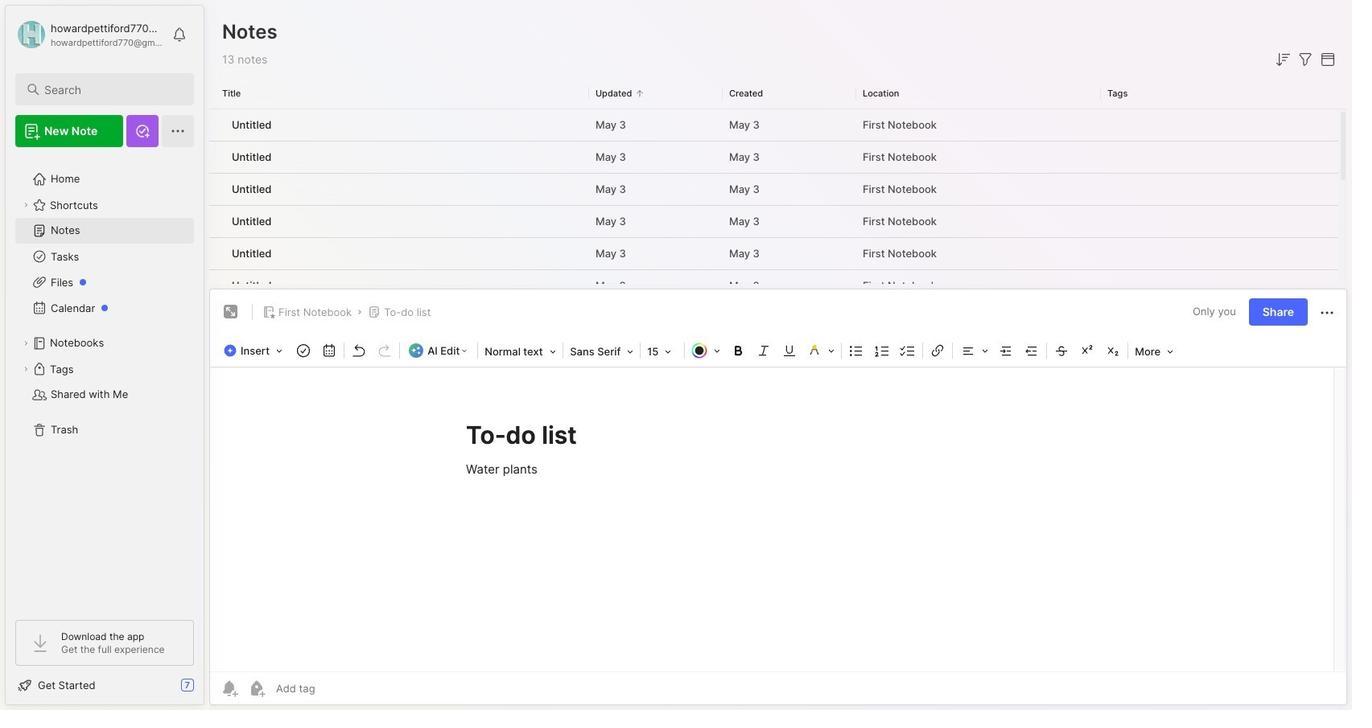 Task type: locate. For each thing, give the bounding box(es) containing it.
indent image
[[995, 340, 1018, 362]]

main element
[[0, 0, 209, 711]]

checklist image
[[897, 340, 920, 362]]

expand tags image
[[21, 365, 31, 374]]

Note Editor text field
[[210, 367, 1347, 672]]

undo image
[[348, 340, 370, 362]]

bulleted list image
[[846, 340, 868, 362]]

Add tag field
[[275, 682, 396, 696]]

Sort options field
[[1274, 50, 1293, 69]]

Font family field
[[565, 341, 639, 363]]

superscript image
[[1077, 340, 1099, 362]]

Account field
[[15, 19, 164, 51]]

2 cell from the top
[[209, 142, 222, 173]]

add tag image
[[247, 680, 267, 699]]

underline image
[[779, 340, 801, 362]]

Help and Learning task checklist field
[[6, 673, 204, 699]]

add a reminder image
[[220, 680, 239, 699]]

tree
[[6, 157, 204, 606]]

Add filters field
[[1296, 50, 1316, 69]]

expand note image
[[221, 303, 241, 322]]

row group
[[209, 110, 1339, 528]]

insert link image
[[927, 340, 949, 362]]

click to collapse image
[[203, 681, 215, 701]]

none search field inside main element
[[44, 80, 180, 99]]

Highlight field
[[803, 340, 840, 362]]

None search field
[[44, 80, 180, 99]]

6 cell from the top
[[209, 271, 222, 302]]

4 cell from the top
[[209, 206, 222, 238]]

View options field
[[1316, 50, 1338, 69]]

subscript image
[[1102, 340, 1125, 362]]

cell
[[209, 110, 222, 141], [209, 142, 222, 173], [209, 174, 222, 205], [209, 206, 222, 238], [209, 238, 222, 270], [209, 271, 222, 302]]



Task type: vqa. For each thing, say whether or not it's contained in the screenshot.
Font color field
yes



Task type: describe. For each thing, give the bounding box(es) containing it.
italic image
[[753, 340, 776, 362]]

task image
[[292, 340, 315, 362]]

alignment image
[[955, 340, 994, 362]]

numbered list image
[[871, 340, 894, 362]]

more image
[[1131, 341, 1179, 362]]

Font size field
[[643, 341, 683, 363]]

calendar event image
[[318, 340, 341, 362]]

expand notebooks image
[[21, 339, 31, 349]]

note window element
[[209, 289, 1348, 710]]

outdent image
[[1021, 340, 1044, 362]]

5 cell from the top
[[209, 238, 222, 270]]

1 cell from the top
[[209, 110, 222, 141]]

add filters image
[[1296, 50, 1316, 69]]

Heading level field
[[480, 341, 561, 363]]

Search text field
[[44, 82, 180, 97]]

Font color field
[[687, 340, 726, 362]]

tree inside main element
[[6, 157, 204, 606]]

3 cell from the top
[[209, 174, 222, 205]]

strikethrough image
[[1051, 340, 1073, 362]]

Insert field
[[220, 340, 291, 362]]

bold image
[[727, 340, 750, 362]]



